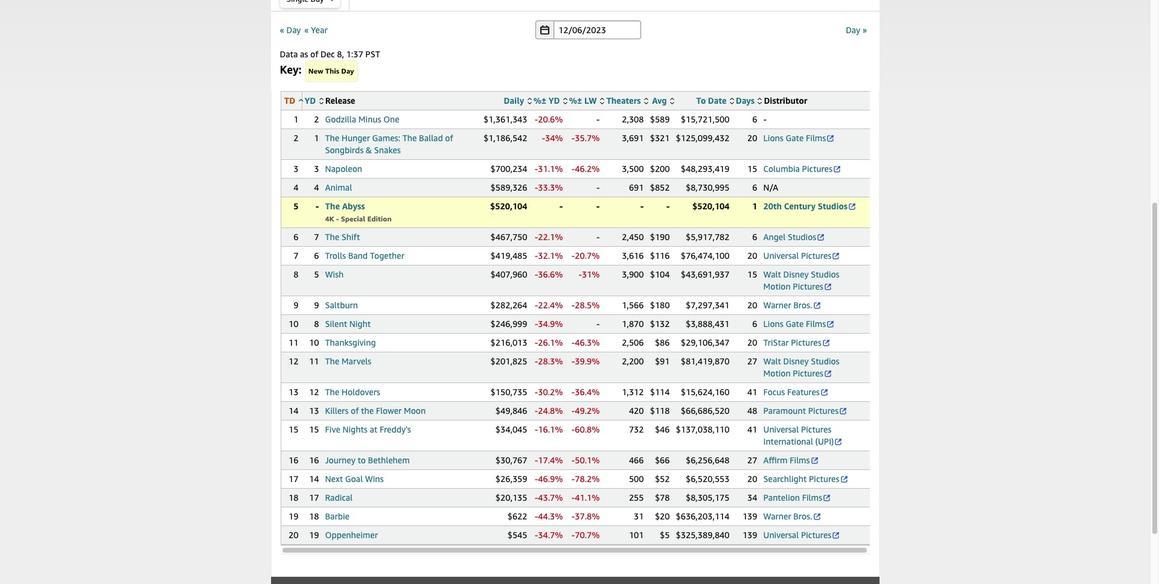 Task type: describe. For each thing, give the bounding box(es) containing it.
- for -20.7%
[[572, 251, 575, 261]]

warner bros. link for 20
[[764, 300, 822, 310]]

« day link
[[280, 24, 301, 35]]

%± for %± lw
[[569, 95, 582, 106]]

date
[[708, 95, 727, 106]]

$20
[[655, 511, 670, 522]]

- for -50.1%
[[572, 455, 575, 466]]

abyss
[[342, 201, 365, 211]]

6 down days link
[[753, 114, 757, 124]]

2,200
[[622, 356, 644, 367]]

gate for 20
[[786, 133, 804, 143]]

18 barbie
[[309, 511, 350, 522]]

goal
[[345, 474, 363, 484]]

-46.3%
[[572, 338, 600, 348]]

12 for 12 the holdovers
[[309, 387, 319, 397]]

420
[[629, 406, 644, 416]]

-26.1%
[[535, 338, 563, 348]]

night
[[349, 319, 371, 329]]

$700,234
[[491, 164, 527, 174]]

19 for 19 oppenheimer
[[309, 530, 319, 540]]

walt for 27
[[764, 356, 781, 367]]

studios for 1
[[818, 201, 848, 211]]

28.3%
[[538, 356, 563, 367]]

70.7%
[[575, 530, 600, 540]]

6 left '7 the shift' on the left top of page
[[294, 232, 299, 242]]

the for 7 the shift
[[325, 232, 339, 242]]

1 the hunger games: the ballad of songbirds & snakes
[[314, 133, 453, 155]]

- for -31.1%
[[535, 164, 538, 174]]

barbie
[[325, 511, 350, 522]]

new
[[308, 66, 323, 75]]

bros. for 139
[[794, 511, 812, 522]]

2 « from the left
[[304, 24, 309, 35]]

4 for 4 animal
[[314, 182, 319, 193]]

radical link
[[325, 493, 353, 503]]

- for -36.4%
[[572, 387, 575, 397]]

walt disney studios motion pictures link for 27
[[764, 356, 840, 379]]

$26,359
[[496, 474, 527, 484]]

1,870
[[622, 319, 644, 329]]

the for 1 the hunger games: the ballad of songbirds & snakes
[[325, 133, 339, 143]]

-49.2%
[[572, 406, 600, 416]]

$216,013
[[491, 338, 527, 348]]

oppenheimer
[[325, 530, 378, 540]]

key:
[[280, 63, 302, 76]]

data
[[280, 49, 298, 59]]

$78
[[655, 493, 670, 503]]

0 horizontal spatial 1
[[294, 114, 299, 124]]

universal pictures for 20
[[764, 251, 832, 261]]

- for -32.1%
[[535, 251, 538, 261]]

-22.4%
[[535, 300, 563, 310]]

41 for universal pictures international (upi)
[[748, 424, 757, 435]]

- for -16.1%
[[535, 424, 538, 435]]

animal
[[325, 182, 352, 193]]

15 five nights at freddy's
[[309, 424, 411, 435]]

4 animal
[[314, 182, 352, 193]]

theaters link
[[606, 95, 648, 106]]

13 for 13
[[289, 387, 299, 397]]

- for -43.7%
[[535, 493, 538, 503]]

focus features
[[764, 387, 820, 397]]

2 horizontal spatial day
[[846, 24, 860, 35]]

8,
[[337, 49, 344, 59]]

$190
[[650, 232, 670, 242]]

- for -35.7%
[[572, 133, 575, 143]]

day » link
[[846, 24, 867, 35]]

universal pictures link for 139
[[764, 530, 841, 540]]

39.9%
[[575, 356, 600, 367]]

- for -30.2%
[[535, 387, 538, 397]]

- for -78.2%
[[572, 474, 575, 484]]

17 for 17
[[289, 474, 299, 484]]

pictures for $29,106,347
[[791, 338, 822, 348]]

dropdown image
[[329, 0, 335, 1]]

saltburn
[[325, 300, 358, 310]]

24.8%
[[538, 406, 563, 416]]

139 for universal pictures
[[743, 530, 757, 540]]

&
[[366, 145, 372, 155]]

-17.4%
[[535, 455, 563, 466]]

of for moon
[[351, 406, 359, 416]]

studios for 15
[[811, 269, 840, 280]]

of inside 1 the hunger games: the ballad of songbirds & snakes
[[445, 133, 453, 143]]

27 for walt disney studios motion pictures
[[748, 356, 757, 367]]

2 horizontal spatial 1
[[753, 201, 757, 211]]

next goal wins link
[[325, 474, 384, 484]]

marvels
[[342, 356, 371, 367]]

journey
[[325, 455, 356, 466]]

$589
[[650, 114, 670, 124]]

silent night link
[[325, 319, 371, 329]]

- for -37.8%
[[572, 511, 575, 522]]

motion for 15
[[764, 281, 791, 292]]

pantelion
[[764, 493, 800, 503]]

20 for warner bros.
[[748, 300, 757, 310]]

nights
[[343, 424, 368, 435]]

- for -41.1%
[[572, 493, 575, 503]]

universal pictures international (upi) link
[[764, 424, 843, 447]]

warner bros. link for 139
[[764, 511, 822, 522]]

20th century studios link
[[764, 201, 857, 211]]

3 napoleon
[[314, 164, 362, 174]]

20 for universal pictures
[[748, 251, 757, 261]]

5 for 5
[[294, 201, 299, 211]]

warner bros. for 139
[[764, 511, 812, 522]]

78.2%
[[575, 474, 600, 484]]

universal pictures international (upi)
[[764, 424, 834, 447]]

$201,825
[[491, 356, 527, 367]]

- for -70.7%
[[572, 530, 575, 540]]

6 trolls band together
[[314, 251, 405, 261]]

- the abyss 4k - special edition
[[316, 201, 392, 223]]

$81,419,870
[[681, 356, 730, 367]]

41 for focus features
[[748, 387, 757, 397]]

studios right 'angel'
[[788, 232, 817, 242]]

- for -26.1%
[[535, 338, 538, 348]]

6 left 'angel'
[[753, 232, 757, 242]]

next
[[325, 474, 343, 484]]

$76,474,100
[[681, 251, 730, 261]]

- for -28.5%
[[572, 300, 575, 310]]

affirm
[[764, 455, 788, 466]]

the for - the abyss 4k - special edition
[[325, 201, 340, 211]]

3 for 3
[[294, 164, 299, 174]]

-44.3%
[[535, 511, 563, 522]]

the
[[361, 406, 374, 416]]

2 for 2 godzilla minus one
[[314, 114, 319, 124]]

2 yd from the left
[[549, 95, 560, 106]]

films up searchlight pictures
[[790, 455, 810, 466]]

46.2%
[[575, 164, 600, 174]]

(upi)
[[815, 437, 834, 447]]

pst
[[366, 49, 380, 59]]

$91
[[655, 356, 670, 367]]

-35.7%
[[572, 133, 600, 143]]

%± lw link
[[569, 95, 604, 106]]

calendar image
[[540, 25, 550, 35]]

focus features link
[[764, 387, 829, 397]]

-41.1%
[[572, 493, 600, 503]]

10 for 10
[[289, 319, 299, 329]]

band
[[348, 251, 368, 261]]

disney for 15
[[783, 269, 809, 280]]

killers
[[325, 406, 349, 416]]

$246,999
[[491, 319, 527, 329]]

6 right the $3,888,431
[[753, 319, 757, 329]]

17 radical
[[309, 493, 353, 503]]

walt disney studios motion pictures link for 15
[[764, 269, 840, 292]]

pictures for $66,686,520
[[808, 406, 839, 416]]

searchlight pictures link
[[764, 474, 849, 484]]

data as of dec 8, 1:37 pst
[[280, 49, 380, 59]]

lions for 20
[[764, 133, 784, 143]]

$114
[[650, 387, 670, 397]]

distributor
[[764, 95, 808, 106]]

-60.8%
[[572, 424, 600, 435]]

2,506
[[622, 338, 644, 348]]

ballad
[[419, 133, 443, 143]]

7 for 7 the shift
[[314, 232, 319, 242]]

lions gate films link for 20
[[764, 133, 835, 143]]

139 for warner bros.
[[743, 511, 757, 522]]

columbia pictures link
[[764, 164, 842, 174]]

-16.1%
[[535, 424, 563, 435]]

walt disney studios motion pictures for 15
[[764, 269, 840, 292]]

features
[[787, 387, 820, 397]]

- for -46.3%
[[572, 338, 575, 348]]

19 for 19
[[289, 511, 299, 522]]



Task type: vqa. For each thing, say whether or not it's contained in the screenshot.
'8-' related to Poland
no



Task type: locate. For each thing, give the bounding box(es) containing it.
$66,686,520
[[681, 406, 730, 416]]

0 vertical spatial 14
[[289, 406, 299, 416]]

0 vertical spatial 13
[[289, 387, 299, 397]]

$520,104 down $8,730,995
[[693, 201, 730, 211]]

warner up tristar
[[764, 300, 791, 310]]

motion
[[764, 281, 791, 292], [764, 368, 791, 379]]

1 horizontal spatial 10
[[309, 338, 319, 348]]

warner bros. down the pantelion films
[[764, 511, 812, 522]]

-34.9%
[[535, 319, 563, 329]]

2 walt disney studios motion pictures link from the top
[[764, 356, 840, 379]]

studios for 27
[[811, 356, 840, 367]]

walt disney studios motion pictures down angel studios link in the top of the page
[[764, 269, 840, 292]]

20 left tristar
[[748, 338, 757, 348]]

1 vertical spatial 11
[[309, 356, 319, 367]]

- for -44.3%
[[535, 511, 538, 522]]

universal for 41
[[764, 424, 799, 435]]

$34,045
[[496, 424, 527, 435]]

films up tristar pictures link
[[806, 319, 826, 329]]

universal down pantelion
[[764, 530, 799, 540]]

« up the data
[[280, 24, 284, 35]]

7 for 7
[[294, 251, 299, 261]]

0 vertical spatial warner bros.
[[764, 300, 812, 310]]

lions gate films up columbia pictures
[[764, 133, 826, 143]]

500
[[629, 474, 644, 484]]

lions gate films link for 6
[[764, 319, 835, 329]]

walt disney studios motion pictures for 27
[[764, 356, 840, 379]]

warner bros. up "tristar pictures"
[[764, 300, 812, 310]]

yd left release
[[305, 95, 316, 106]]

20.7%
[[575, 251, 600, 261]]

barbie link
[[325, 511, 350, 522]]

to
[[696, 95, 706, 106]]

1 left godzilla
[[294, 114, 299, 124]]

1 horizontal spatial 17
[[309, 493, 319, 503]]

bros. down pantelion films link on the right
[[794, 511, 812, 522]]

0 vertical spatial 12
[[289, 356, 299, 367]]

10 thanksgiving
[[309, 338, 376, 348]]

1 horizontal spatial 14
[[309, 474, 319, 484]]

10
[[289, 319, 299, 329], [309, 338, 319, 348]]

walt disney studios motion pictures up features
[[764, 356, 840, 379]]

1 horizontal spatial 4
[[314, 182, 319, 193]]

466
[[629, 455, 644, 466]]

day »
[[846, 24, 867, 35]]

$622
[[508, 511, 527, 522]]

1 horizontal spatial $520,104
[[693, 201, 730, 211]]

- for -20.6%
[[535, 114, 538, 124]]

walt down 'angel'
[[764, 269, 781, 280]]

td
[[284, 95, 295, 106], [284, 95, 295, 106]]

special
[[341, 214, 365, 223]]

3 left 3 napoleon
[[294, 164, 299, 174]]

0 horizontal spatial 9
[[294, 300, 299, 310]]

0 horizontal spatial 12
[[289, 356, 299, 367]]

1 warner from the top
[[764, 300, 791, 310]]

- for -22.4%
[[535, 300, 538, 310]]

the marvels link
[[325, 356, 371, 367]]

0 horizontal spatial day
[[287, 24, 301, 35]]

3 for 3 napoleon
[[314, 164, 319, 174]]

36.4%
[[575, 387, 600, 397]]

34%
[[545, 133, 563, 143]]

1 horizontal spatial 7
[[314, 232, 319, 242]]

%± lw
[[569, 95, 597, 106]]

walt disney studios motion pictures link up features
[[764, 356, 840, 379]]

1 horizontal spatial 19
[[309, 530, 319, 540]]

1 vertical spatial lions gate films link
[[764, 319, 835, 329]]

one
[[384, 114, 400, 124]]

1 vertical spatial 14
[[309, 474, 319, 484]]

0 vertical spatial bros.
[[794, 300, 812, 310]]

17 for 17 radical
[[309, 493, 319, 503]]

flower
[[376, 406, 402, 416]]

- for -49.2%
[[572, 406, 575, 416]]

0 vertical spatial 41
[[748, 387, 757, 397]]

2 motion from the top
[[764, 368, 791, 379]]

3,616
[[622, 251, 644, 261]]

14
[[289, 406, 299, 416], [309, 474, 319, 484]]

1 vertical spatial 27
[[748, 455, 757, 466]]

0 vertical spatial warner
[[764, 300, 791, 310]]

1 horizontal spatial 13
[[309, 406, 319, 416]]

universal for 20
[[764, 251, 799, 261]]

$520,104 down $589,326
[[490, 201, 527, 211]]

disney down tristar pictures link
[[783, 356, 809, 367]]

50.1%
[[575, 455, 600, 466]]

19 left 18 barbie
[[289, 511, 299, 522]]

pictures inside universal pictures international (upi)
[[801, 424, 832, 435]]

1 motion from the top
[[764, 281, 791, 292]]

0 vertical spatial 19
[[289, 511, 299, 522]]

1 horizontal spatial «
[[304, 24, 309, 35]]

16 for 16 journey to bethlehem
[[309, 455, 319, 466]]

1 vertical spatial gate
[[786, 319, 804, 329]]

lions gate films for 6
[[764, 319, 826, 329]]

9 for 9
[[294, 300, 299, 310]]

daily
[[504, 95, 524, 106]]

of for 1:37
[[310, 49, 318, 59]]

2 9 from the left
[[314, 300, 319, 310]]

9 left 9 saltburn
[[294, 300, 299, 310]]

disney for 27
[[783, 356, 809, 367]]

2 lions from the top
[[764, 319, 784, 329]]

godzilla
[[325, 114, 356, 124]]

2 vertical spatial universal
[[764, 530, 799, 540]]

0 horizontal spatial 18
[[289, 493, 299, 503]]

warner bros. link up "tristar pictures"
[[764, 300, 822, 310]]

0 vertical spatial of
[[310, 49, 318, 59]]

0 vertical spatial 27
[[748, 356, 757, 367]]

of right ballad
[[445, 133, 453, 143]]

0 horizontal spatial 11
[[289, 338, 299, 348]]

27 left affirm on the bottom right of page
[[748, 455, 757, 466]]

0 horizontal spatial 8
[[294, 269, 299, 280]]

1 vertical spatial warner
[[764, 511, 791, 522]]

0 horizontal spatial 16
[[289, 455, 299, 466]]

walt down tristar
[[764, 356, 781, 367]]

1 vertical spatial bros.
[[794, 511, 812, 522]]

3 universal from the top
[[764, 530, 799, 540]]

20 left 19 oppenheimer
[[289, 530, 299, 540]]

walt disney studios motion pictures
[[764, 269, 840, 292], [764, 356, 840, 379]]

1 4 from the left
[[294, 182, 299, 193]]

lions for 6
[[764, 319, 784, 329]]

1 vertical spatial 12
[[309, 387, 319, 397]]

new this day
[[308, 66, 354, 75]]

1 horizontal spatial 5
[[314, 269, 319, 280]]

1 vertical spatial 19
[[309, 530, 319, 540]]

Date with format m m/d d/y y y y text field
[[554, 21, 641, 39]]

- for -33.3%
[[535, 182, 538, 193]]

$48,293,419
[[681, 164, 730, 174]]

1 universal pictures from the top
[[764, 251, 832, 261]]

universal inside universal pictures international (upi)
[[764, 424, 799, 435]]

41 down "48"
[[748, 424, 757, 435]]

the left ballad
[[403, 133, 417, 143]]

4 left 'animal'
[[314, 182, 319, 193]]

pictures
[[802, 164, 833, 174], [801, 251, 832, 261], [793, 281, 824, 292], [791, 338, 822, 348], [793, 368, 824, 379], [808, 406, 839, 416], [801, 424, 832, 435], [809, 474, 840, 484], [801, 530, 832, 540]]

the holdovers link
[[325, 387, 380, 397]]

20 right $76,474,100
[[748, 251, 757, 261]]

8 for 8
[[294, 269, 299, 280]]

2 %± from the left
[[569, 95, 582, 106]]

1 « from the left
[[280, 24, 284, 35]]

%± for %± yd
[[534, 95, 546, 106]]

4 for 4
[[294, 182, 299, 193]]

7 left trolls
[[294, 251, 299, 261]]

-37.8%
[[572, 511, 600, 522]]

2 universal pictures link from the top
[[764, 530, 841, 540]]

$46
[[655, 424, 670, 435]]

lions gate films for 20
[[764, 133, 826, 143]]

14 for 14
[[289, 406, 299, 416]]

-46.9%
[[535, 474, 563, 484]]

motion for 27
[[764, 368, 791, 379]]

1 walt disney studios motion pictures from the top
[[764, 269, 840, 292]]

5 left wish
[[314, 269, 319, 280]]

5 for 5 wish
[[314, 269, 319, 280]]

0 horizontal spatial yd
[[305, 95, 316, 106]]

universal pictures link down pantelion films link on the right
[[764, 530, 841, 540]]

1 horizontal spatial %±
[[569, 95, 582, 106]]

2 walt disney studios motion pictures from the top
[[764, 356, 840, 379]]

$6,520,553
[[686, 474, 730, 484]]

bethlehem
[[368, 455, 410, 466]]

1 horizontal spatial 8
[[314, 319, 319, 329]]

16 for 16
[[289, 455, 299, 466]]

17 left next
[[289, 474, 299, 484]]

8 left the silent
[[314, 319, 319, 329]]

warner for 139
[[764, 511, 791, 522]]

0 vertical spatial 8
[[294, 269, 299, 280]]

20 right $7,297,341
[[748, 300, 757, 310]]

lions gate films link up tristar pictures link
[[764, 319, 835, 329]]

1 vertical spatial 5
[[314, 269, 319, 280]]

$66
[[655, 455, 670, 466]]

20 down 6 - on the right top of the page
[[748, 133, 757, 143]]

2 for 2
[[294, 133, 299, 143]]

2 lions gate films link from the top
[[764, 319, 835, 329]]

1 horizontal spatial of
[[351, 406, 359, 416]]

gate up tristar pictures link
[[786, 319, 804, 329]]

11 down 10 thanksgiving
[[309, 356, 319, 367]]

1 vertical spatial lions
[[764, 319, 784, 329]]

1 vertical spatial 7
[[294, 251, 299, 261]]

-39.9%
[[572, 356, 600, 367]]

1 3 from the left
[[294, 164, 299, 174]]

$5
[[660, 530, 670, 540]]

14 left killers at left
[[289, 406, 299, 416]]

0 horizontal spatial 7
[[294, 251, 299, 261]]

18 for 18 barbie
[[309, 511, 319, 522]]

$852
[[650, 182, 670, 193]]

international
[[764, 437, 813, 447]]

1 vertical spatial universal
[[764, 424, 799, 435]]

2 warner bros. link from the top
[[764, 511, 822, 522]]

- for -31%
[[579, 269, 582, 280]]

1 lions gate films link from the top
[[764, 133, 835, 143]]

1 horizontal spatial yd
[[549, 95, 560, 106]]

2 16 from the left
[[309, 455, 319, 466]]

1 vertical spatial walt disney studios motion pictures link
[[764, 356, 840, 379]]

the up songbirds
[[325, 133, 339, 143]]

1 horizontal spatial 16
[[309, 455, 319, 466]]

8 left 5 wish
[[294, 269, 299, 280]]

1 horizontal spatial 9
[[314, 300, 319, 310]]

44.3%
[[538, 511, 563, 522]]

1 warner bros. link from the top
[[764, 300, 822, 310]]

studios down angel studios link in the top of the page
[[811, 269, 840, 280]]

1 vertical spatial walt
[[764, 356, 781, 367]]

pictures for $137,038,110
[[801, 424, 832, 435]]

0 horizontal spatial 2
[[294, 133, 299, 143]]

2 3 from the left
[[314, 164, 319, 174]]

0 vertical spatial 2
[[314, 114, 319, 124]]

11 for 11 the marvels
[[309, 356, 319, 367]]

0 horizontal spatial 17
[[289, 474, 299, 484]]

napoleon link
[[325, 164, 362, 174]]

1 41 from the top
[[748, 387, 757, 397]]

0 vertical spatial universal pictures link
[[764, 251, 841, 261]]

0 vertical spatial motion
[[764, 281, 791, 292]]

1 gate from the top
[[786, 133, 804, 143]]

18 left 17 radical
[[289, 493, 299, 503]]

0 horizontal spatial 19
[[289, 511, 299, 522]]

0 vertical spatial 11
[[289, 338, 299, 348]]

$3,888,431
[[686, 319, 730, 329]]

columbia
[[764, 164, 800, 174]]

lions gate films up tristar pictures link
[[764, 319, 826, 329]]

pictures for $325,389,840
[[801, 530, 832, 540]]

affirm films link
[[764, 455, 819, 466]]

11 left 10 thanksgiving
[[289, 338, 299, 348]]

31.1%
[[538, 164, 563, 174]]

1 bros. from the top
[[794, 300, 812, 310]]

1 $520,104 from the left
[[490, 201, 527, 211]]

17 up 18 barbie
[[309, 493, 319, 503]]

1 walt from the top
[[764, 269, 781, 280]]

2 41 from the top
[[748, 424, 757, 435]]

8 for 8 silent night
[[314, 319, 319, 329]]

days link
[[736, 95, 762, 106]]

27 right $81,419,870
[[748, 356, 757, 367]]

2 walt from the top
[[764, 356, 781, 367]]

20 for tristar pictures
[[748, 338, 757, 348]]

« left year
[[304, 24, 309, 35]]

1 horizontal spatial 1
[[314, 133, 319, 143]]

1 disney from the top
[[783, 269, 809, 280]]

2 139 from the top
[[743, 530, 757, 540]]

30.2%
[[538, 387, 563, 397]]

of left the
[[351, 406, 359, 416]]

2 horizontal spatial of
[[445, 133, 453, 143]]

-36.4%
[[572, 387, 600, 397]]

1 lions gate films from the top
[[764, 133, 826, 143]]

0 vertical spatial 10
[[289, 319, 299, 329]]

10 up 11 the marvels at the left bottom of page
[[309, 338, 319, 348]]

$180
[[650, 300, 670, 310]]

motion down 'angel'
[[764, 281, 791, 292]]

0 vertical spatial gate
[[786, 133, 804, 143]]

1 vertical spatial 1
[[314, 133, 319, 143]]

0 vertical spatial 18
[[289, 493, 299, 503]]

- for -46.2%
[[572, 164, 575, 174]]

of right as
[[310, 49, 318, 59]]

- for -34%
[[542, 133, 545, 143]]

0 vertical spatial lions gate films
[[764, 133, 826, 143]]

2 disney from the top
[[783, 356, 809, 367]]

19 down 18 barbie
[[309, 530, 319, 540]]

films down searchlight pictures link on the right bottom
[[802, 493, 823, 503]]

$5,917,782
[[686, 232, 730, 242]]

universal down 'angel'
[[764, 251, 799, 261]]

1 horizontal spatial 11
[[309, 356, 319, 367]]

1 vertical spatial warner bros. link
[[764, 511, 822, 522]]

2 4 from the left
[[314, 182, 319, 193]]

studios down tristar pictures link
[[811, 356, 840, 367]]

0 horizontal spatial «
[[280, 24, 284, 35]]

pictures for $6,520,553
[[809, 474, 840, 484]]

26.1%
[[538, 338, 563, 348]]

1 universal pictures link from the top
[[764, 251, 841, 261]]

0 vertical spatial 5
[[294, 201, 299, 211]]

films up columbia pictures "link"
[[806, 133, 826, 143]]

732
[[629, 424, 644, 435]]

2 warner bros. from the top
[[764, 511, 812, 522]]

$125,099,432
[[676, 133, 730, 143]]

universal pictures for 139
[[764, 530, 832, 540]]

4k
[[325, 214, 334, 223]]

0 vertical spatial 139
[[743, 511, 757, 522]]

the for 12 the holdovers
[[325, 387, 339, 397]]

9 left saltburn
[[314, 300, 319, 310]]

41
[[748, 387, 757, 397], [748, 424, 757, 435]]

-30.2%
[[535, 387, 563, 397]]

2 lions gate films from the top
[[764, 319, 826, 329]]

searchlight pictures
[[764, 474, 840, 484]]

- for -36.6%
[[535, 269, 538, 280]]

warner
[[764, 300, 791, 310], [764, 511, 791, 522]]

bros. up tristar pictures link
[[794, 300, 812, 310]]

pictures for $48,293,419
[[802, 164, 833, 174]]

0 vertical spatial walt disney studios motion pictures link
[[764, 269, 840, 292]]

139
[[743, 511, 757, 522], [743, 530, 757, 540]]

1 horizontal spatial 18
[[309, 511, 319, 522]]

the inside '- the abyss 4k - special edition'
[[325, 201, 340, 211]]

13
[[289, 387, 299, 397], [309, 406, 319, 416]]

7
[[314, 232, 319, 242], [294, 251, 299, 261]]

27 for affirm films
[[748, 455, 757, 466]]

the down 4k
[[325, 232, 339, 242]]

2 universal from the top
[[764, 424, 799, 435]]

- for -24.8%
[[535, 406, 538, 416]]

1 warner bros. from the top
[[764, 300, 812, 310]]

2 $520,104 from the left
[[693, 201, 730, 211]]

%± yd
[[534, 95, 560, 106]]

20 for searchlight pictures
[[748, 474, 757, 484]]

warner bros. link down the pantelion films
[[764, 511, 822, 522]]

1 vertical spatial 41
[[748, 424, 757, 435]]

3 up '4 animal'
[[314, 164, 319, 174]]

11 the marvels
[[309, 356, 371, 367]]

universal pictures link for 20
[[764, 251, 841, 261]]

the up 4k
[[325, 201, 340, 211]]

12 for 12
[[289, 356, 299, 367]]

0 horizontal spatial 14
[[289, 406, 299, 416]]

18 for 18
[[289, 493, 299, 503]]

the down 10 thanksgiving
[[325, 356, 339, 367]]

20 up 34 on the right bottom
[[748, 474, 757, 484]]

5 left the abyss link
[[294, 201, 299, 211]]

td link
[[284, 95, 303, 106], [284, 95, 303, 106]]

warner bros. for 20
[[764, 300, 812, 310]]

1 horizontal spatial day
[[341, 66, 354, 75]]

universal for 139
[[764, 530, 799, 540]]

thanksgiving link
[[325, 338, 376, 348]]

41 up "48"
[[748, 387, 757, 397]]

13 for 13 killers of the flower moon
[[309, 406, 319, 416]]

6 left trolls
[[314, 251, 319, 261]]

« day « year
[[280, 24, 328, 35]]

1 lions from the top
[[764, 133, 784, 143]]

1 horizontal spatial 12
[[309, 387, 319, 397]]

0 vertical spatial universal
[[764, 251, 799, 261]]

4 left '4 animal'
[[294, 182, 299, 193]]

2 27 from the top
[[748, 455, 757, 466]]

walt disney studios motion pictures link down angel studios link in the top of the page
[[764, 269, 840, 292]]

motion up focus
[[764, 368, 791, 379]]

day left « year link
[[287, 24, 301, 35]]

1 16 from the left
[[289, 455, 299, 466]]

2 warner from the top
[[764, 511, 791, 522]]

10 left the silent
[[289, 319, 299, 329]]

2 vertical spatial 1
[[753, 201, 757, 211]]

- for -34.7%
[[535, 530, 538, 540]]

- for -22.1%
[[535, 232, 538, 242]]

1 9 from the left
[[294, 300, 299, 310]]

1 vertical spatial warner bros.
[[764, 511, 812, 522]]

0 horizontal spatial 4
[[294, 182, 299, 193]]

yd up 20.6%
[[549, 95, 560, 106]]

12 left 11 the marvels at the left bottom of page
[[289, 356, 299, 367]]

the for 11 the marvels
[[325, 356, 339, 367]]

- for -39.9%
[[572, 356, 575, 367]]

1 vertical spatial 8
[[314, 319, 319, 329]]

1 vertical spatial of
[[445, 133, 453, 143]]

-31%
[[579, 269, 600, 280]]

34
[[748, 493, 757, 503]]

%± left lw
[[569, 95, 582, 106]]

the up killers at left
[[325, 387, 339, 397]]

31%
[[582, 269, 600, 280]]

- for -60.8%
[[572, 424, 575, 435]]

2 bros. from the top
[[794, 511, 812, 522]]

$132
[[650, 319, 670, 329]]

walt for 15
[[764, 269, 781, 280]]

warner down pantelion
[[764, 511, 791, 522]]

6 -
[[753, 114, 767, 124]]

0 vertical spatial universal pictures
[[764, 251, 832, 261]]

gate for 6
[[786, 319, 804, 329]]

avg
[[652, 95, 667, 106]]

universal pictures link down angel studios link in the top of the page
[[764, 251, 841, 261]]

2 universal pictures from the top
[[764, 530, 832, 540]]

0 horizontal spatial of
[[310, 49, 318, 59]]

universal up the international
[[764, 424, 799, 435]]

1 27 from the top
[[748, 356, 757, 367]]

0 vertical spatial warner bros. link
[[764, 300, 822, 310]]

$8,305,175
[[686, 493, 730, 503]]

1 universal from the top
[[764, 251, 799, 261]]

0 horizontal spatial %±
[[534, 95, 546, 106]]

13 left 12 the holdovers
[[289, 387, 299, 397]]

1 %± from the left
[[534, 95, 546, 106]]

13 left killers at left
[[309, 406, 319, 416]]

$636,203,114
[[676, 511, 730, 522]]

pantelion films link
[[764, 493, 832, 503]]

1 vertical spatial 13
[[309, 406, 319, 416]]

1 vertical spatial 2
[[294, 133, 299, 143]]

universal pictures down pantelion films link on the right
[[764, 530, 832, 540]]

18 left the barbie
[[309, 511, 319, 522]]

6 left n/a
[[753, 182, 757, 193]]

1 inside 1 the hunger games: the ballad of songbirds & snakes
[[314, 133, 319, 143]]

0 vertical spatial disney
[[783, 269, 809, 280]]

%± up -20.6%
[[534, 95, 546, 106]]

1 vertical spatial motion
[[764, 368, 791, 379]]

the abyss link
[[325, 201, 365, 211]]

27
[[748, 356, 757, 367], [748, 455, 757, 466]]

1 yd from the left
[[305, 95, 316, 106]]

universal pictures down angel studios link in the top of the page
[[764, 251, 832, 261]]

1 horizontal spatial 2
[[314, 114, 319, 124]]

0 vertical spatial 17
[[289, 474, 299, 484]]

0 vertical spatial lions
[[764, 133, 784, 143]]

1 down yd link
[[314, 133, 319, 143]]

0 vertical spatial 1
[[294, 114, 299, 124]]

day left »
[[846, 24, 860, 35]]

1 horizontal spatial 3
[[314, 164, 319, 174]]

20 for lions gate films
[[748, 133, 757, 143]]

lions gate films link up columbia pictures
[[764, 133, 835, 143]]

20th century studios
[[764, 201, 848, 211]]

godzilla minus one link
[[325, 114, 400, 124]]

« year link
[[304, 24, 328, 35]]

19 oppenheimer
[[309, 530, 378, 540]]

-43.7%
[[535, 493, 563, 503]]

2 gate from the top
[[786, 319, 804, 329]]

bros. for 20
[[794, 300, 812, 310]]

10 for 10 thanksgiving
[[309, 338, 319, 348]]

0 vertical spatial walt
[[764, 269, 781, 280]]

9 for 9 saltburn
[[314, 300, 319, 310]]

14 left next
[[309, 474, 319, 484]]

1 139 from the top
[[743, 511, 757, 522]]

11 for 11
[[289, 338, 299, 348]]

1 walt disney studios motion pictures link from the top
[[764, 269, 840, 292]]

$7,297,341
[[686, 300, 730, 310]]

0 horizontal spatial $520,104
[[490, 201, 527, 211]]

1 vertical spatial 139
[[743, 530, 757, 540]]

- for -28.3%
[[535, 356, 538, 367]]

to date link
[[696, 95, 734, 106]]

day right this
[[341, 66, 354, 75]]

- for -46.9%
[[535, 474, 538, 484]]

gate up columbia pictures
[[786, 133, 804, 143]]



